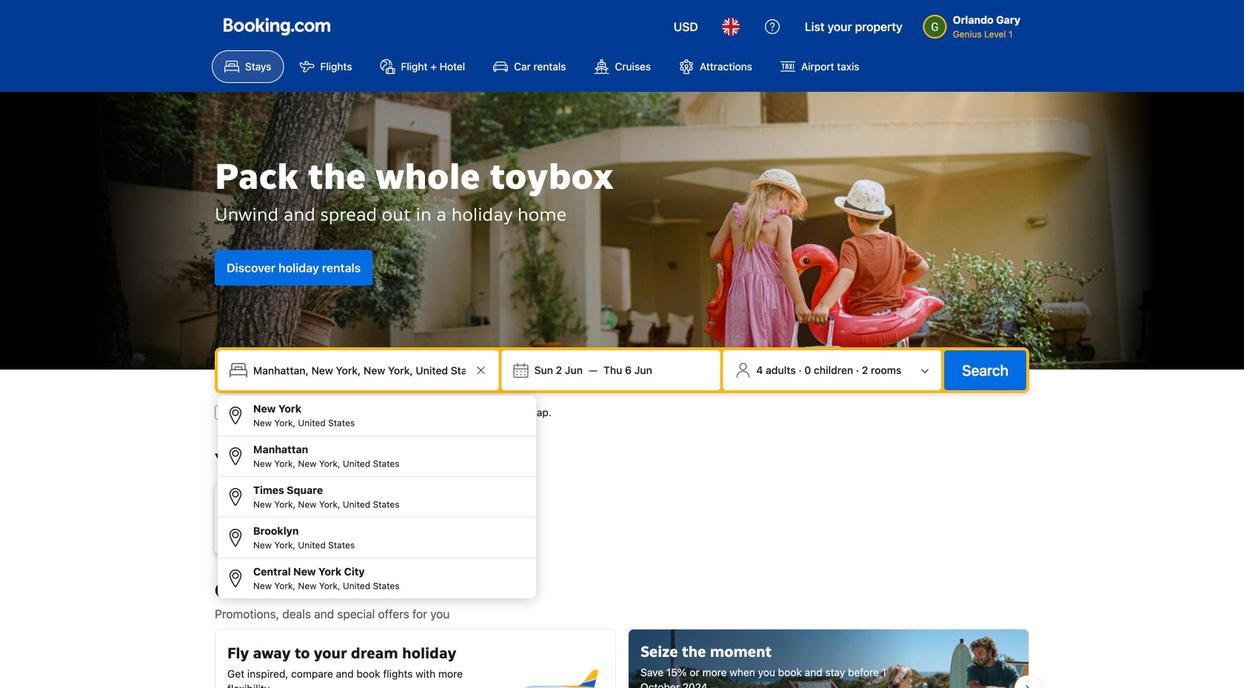 Task type: describe. For each thing, give the bounding box(es) containing it.
your account menu orlando gary genius level 1 element
[[924, 13, 1021, 41]]

Where are you going? field
[[248, 357, 472, 384]]



Task type: locate. For each thing, give the bounding box(es) containing it.
fly away to your dream holiday image
[[512, 642, 604, 688]]

booking.com image
[[224, 18, 331, 36]]

group
[[218, 396, 537, 599]]

two people chatting by the pool image
[[629, 630, 1029, 688]]

region
[[203, 623, 1042, 688]]



Task type: vqa. For each thing, say whether or not it's contained in the screenshot.
WHERE ARE YOU GOING? field
yes



